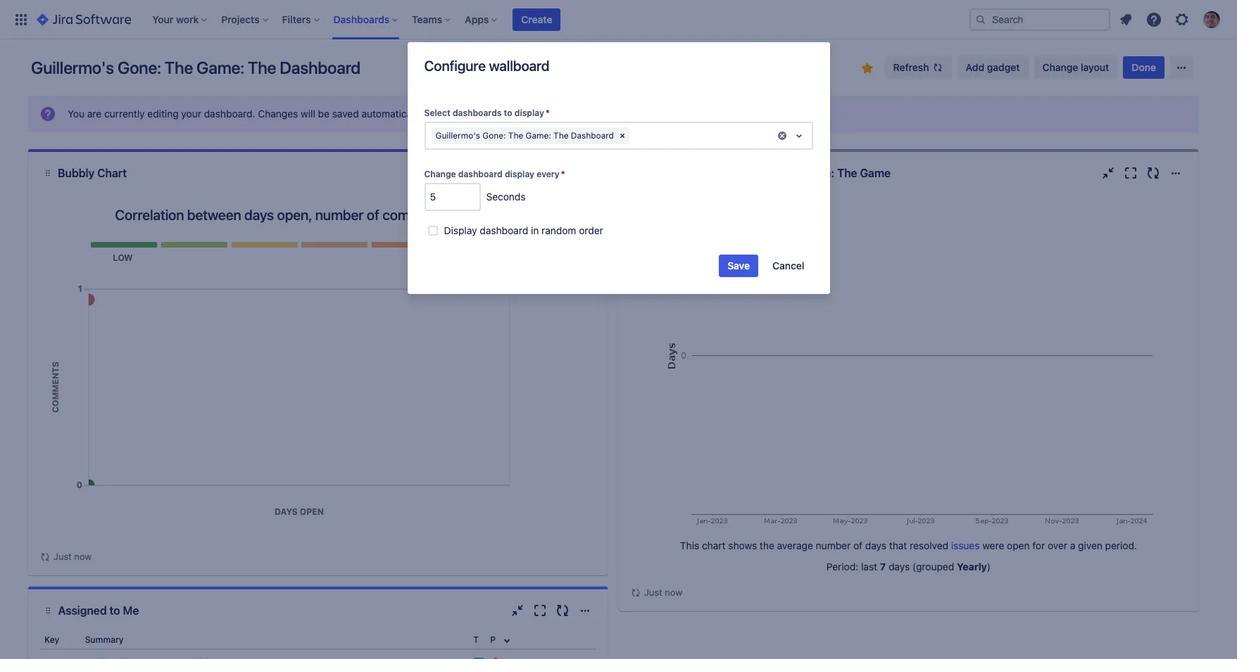 Task type: vqa. For each thing, say whether or not it's contained in the screenshot.
Filter
no



Task type: locate. For each thing, give the bounding box(es) containing it.
1 vertical spatial guillermo's gone: the game: the dashboard
[[436, 130, 614, 141]]

just right an arrow curved in a circular way on the button that refreshes the dashboard image
[[54, 551, 72, 563]]

0 vertical spatial dashboard
[[458, 169, 503, 180]]

1 horizontal spatial just
[[644, 587, 662, 599]]

days up last at the right of the page
[[865, 540, 887, 552]]

dashboards
[[453, 108, 502, 118]]

of inside bubbly chart region
[[367, 207, 379, 223]]

0 horizontal spatial days
[[244, 207, 274, 223]]

configure wallboard dialog
[[407, 42, 830, 294]]

create button
[[513, 8, 561, 31]]

just
[[54, 551, 72, 563], [644, 587, 662, 599]]

done link
[[1123, 56, 1165, 79]]

a
[[1070, 540, 1076, 552]]

1 horizontal spatial game:
[[526, 130, 551, 141]]

0 vertical spatial of
[[367, 207, 379, 223]]

1 vertical spatial gone:
[[483, 130, 506, 141]]

0 vertical spatial just
[[54, 551, 72, 563]]

1 horizontal spatial of
[[853, 540, 863, 552]]

editing
[[147, 108, 179, 120]]

task image
[[473, 658, 485, 660]]

0 vertical spatial dashboard
[[280, 58, 360, 77]]

0 vertical spatial to
[[504, 108, 512, 118]]

currently
[[104, 108, 145, 120]]

dashboard
[[280, 58, 360, 77], [571, 130, 614, 141]]

the
[[165, 58, 193, 77], [248, 58, 276, 77], [508, 130, 523, 141], [554, 130, 569, 141], [837, 167, 857, 180]]

0 vertical spatial just now
[[54, 551, 92, 563]]

display
[[444, 225, 477, 237]]

number right open,
[[315, 207, 364, 223]]

0 vertical spatial display
[[515, 108, 544, 118]]

guillermo's up you
[[31, 58, 114, 77]]

1 vertical spatial now
[[665, 587, 682, 599]]

t
[[473, 635, 479, 646]]

number inside resolution time: guillermo's gone: the game region
[[816, 540, 851, 552]]

number inside bubbly chart region
[[315, 207, 364, 223]]

guillermo's down clear image
[[741, 167, 801, 180]]

dashboard left clear icon
[[571, 130, 614, 141]]

2 vertical spatial gone:
[[803, 167, 835, 180]]

just inside resolution time: guillermo's gone: the game region
[[644, 587, 662, 599]]

0 horizontal spatial now
[[74, 551, 92, 563]]

7
[[880, 561, 886, 573]]

just inside bubbly chart region
[[54, 551, 72, 563]]

random
[[542, 225, 576, 237]]

game: up maximize bubbly chart icon
[[526, 130, 551, 141]]

guillermo's gone: the game: the dashboard up minimize bubbly chart image
[[436, 130, 614, 141]]

guillermo's gone: the game: the dashboard up your
[[31, 58, 360, 77]]

the down select dashboards to display *
[[508, 130, 523, 141]]

2 horizontal spatial gone:
[[803, 167, 835, 180]]

1 vertical spatial number
[[816, 540, 851, 552]]

resolution
[[650, 167, 706, 180]]

1 vertical spatial just now
[[644, 587, 682, 599]]

dashboard up seconds
[[458, 169, 503, 180]]

game: up dashboard.
[[197, 58, 244, 77]]

0 vertical spatial *
[[546, 108, 550, 118]]

0 horizontal spatial of
[[367, 207, 379, 223]]

0 vertical spatial guillermo's
[[31, 58, 114, 77]]

0 horizontal spatial game:
[[197, 58, 244, 77]]

search image
[[975, 14, 987, 25]]

gone: inside configure wallboard dialog
[[483, 130, 506, 141]]

to left me
[[109, 605, 120, 618]]

dashboard down participants
[[480, 225, 528, 237]]

days left open,
[[244, 207, 274, 223]]

dashboard up be
[[280, 58, 360, 77]]

* down "wallboard"
[[546, 108, 550, 118]]

time field
[[426, 184, 479, 210]]

just now inside bubbly chart region
[[54, 551, 92, 563]]

0 horizontal spatial dashboard
[[280, 58, 360, 77]]

of up last at the right of the page
[[853, 540, 863, 552]]

configure wallboard
[[424, 58, 550, 74]]

2 horizontal spatial guillermo's
[[741, 167, 801, 180]]

just now right an arrow curved in a circular way on the button that refreshes the dashboard image
[[54, 551, 92, 563]]

days
[[244, 207, 274, 223], [865, 540, 887, 552], [889, 561, 910, 573]]

gone: down open image
[[803, 167, 835, 180]]

refresh image
[[932, 62, 943, 73]]

1 horizontal spatial guillermo's gone: the game: the dashboard
[[436, 130, 614, 141]]

1 vertical spatial game:
[[526, 130, 551, 141]]

saved
[[332, 108, 359, 120]]

to right dashboards
[[504, 108, 512, 118]]

1 vertical spatial *
[[561, 169, 565, 180]]

just now
[[54, 551, 92, 563], [644, 587, 682, 599]]

)
[[987, 561, 991, 573]]

1 horizontal spatial gone:
[[483, 130, 506, 141]]

*
[[546, 108, 550, 118], [561, 169, 565, 180]]

given
[[1078, 540, 1103, 552]]

now inside bubbly chart region
[[74, 551, 92, 563]]

now right an arrow curved in a circular way on the button that refreshes the dashboard icon
[[665, 587, 682, 599]]

the up "refresh bubbly chart" image
[[554, 130, 569, 141]]

0 vertical spatial now
[[74, 551, 92, 563]]

now
[[74, 551, 92, 563], [665, 587, 682, 599]]

wallboard
[[489, 58, 550, 74]]

between
[[187, 207, 241, 223]]

be
[[318, 108, 330, 120]]

now right an arrow curved in a circular way on the button that refreshes the dashboard image
[[74, 551, 92, 563]]

0 horizontal spatial just
[[54, 551, 72, 563]]

maximize bubbly chart image
[[532, 165, 549, 182]]

1 vertical spatial dashboard
[[571, 130, 614, 141]]

0 horizontal spatial guillermo's gone: the game: the dashboard
[[31, 58, 360, 77]]

jira software image
[[37, 11, 131, 28], [37, 11, 131, 28]]

guillermo's
[[31, 58, 114, 77], [436, 130, 480, 141], [741, 167, 801, 180]]

just now right an arrow curved in a circular way on the button that refreshes the dashboard icon
[[644, 587, 682, 599]]

0 horizontal spatial *
[[546, 108, 550, 118]]

open image
[[790, 127, 807, 144]]

(grouped
[[913, 561, 954, 573]]

resolution time: guillermo's gone: the game
[[650, 167, 891, 180]]

just now inside resolution time: guillermo's gone: the game region
[[644, 587, 682, 599]]

gone: up "currently" in the top left of the page
[[118, 58, 161, 77]]

cancel
[[773, 260, 805, 272]]

number up period:
[[816, 540, 851, 552]]

number
[[315, 207, 364, 223], [816, 540, 851, 552]]

guillermo's gone: the game: the dashboard
[[31, 58, 360, 77], [436, 130, 614, 141]]

1 horizontal spatial dashboard
[[571, 130, 614, 141]]

correlation between days open, number of comments, and participants
[[115, 207, 556, 223]]

* right every
[[561, 169, 565, 180]]

dashboard inside configure wallboard dialog
[[571, 130, 614, 141]]

days right 7
[[889, 561, 910, 573]]

0 horizontal spatial gone:
[[118, 58, 161, 77]]

clear image
[[617, 130, 628, 142]]

game:
[[197, 58, 244, 77], [526, 130, 551, 141]]

just now for an arrow curved in a circular way on the button that refreshes the dashboard icon
[[644, 587, 682, 599]]

1 vertical spatial of
[[853, 540, 863, 552]]

primary element
[[8, 0, 970, 39]]

1 horizontal spatial guillermo's
[[436, 130, 480, 141]]

2 vertical spatial days
[[889, 561, 910, 573]]

display up seconds
[[505, 169, 534, 180]]

0 horizontal spatial number
[[315, 207, 364, 223]]

open,
[[277, 207, 312, 223]]

minimize resolution time: guillermo's gone: the game image
[[1100, 165, 1117, 182]]

0 horizontal spatial to
[[109, 605, 120, 618]]

correlation
[[115, 207, 184, 223]]

now inside resolution time: guillermo's gone: the game region
[[665, 587, 682, 599]]

1 horizontal spatial *
[[561, 169, 565, 180]]

assigned to me
[[58, 605, 139, 618]]

Search field
[[970, 8, 1110, 31]]

just right an arrow curved in a circular way on the button that refreshes the dashboard icon
[[644, 587, 662, 599]]

of
[[367, 207, 379, 223], [853, 540, 863, 552]]

star guillermo's gone: the game: the dashboard image
[[859, 60, 876, 77]]

1 horizontal spatial just now
[[644, 587, 682, 599]]

0 vertical spatial days
[[244, 207, 274, 223]]

guillermo's inside configure wallboard dialog
[[436, 130, 480, 141]]

of left comments,
[[367, 207, 379, 223]]

configure
[[424, 58, 486, 74]]

gone:
[[118, 58, 161, 77], [483, 130, 506, 141], [803, 167, 835, 180]]

dashboard
[[458, 169, 503, 180], [480, 225, 528, 237]]

1 horizontal spatial number
[[816, 540, 851, 552]]

1 vertical spatial dashboard
[[480, 225, 528, 237]]

display down "wallboard"
[[515, 108, 544, 118]]

dashboard for display
[[458, 169, 503, 180]]

add
[[966, 61, 985, 73]]

done
[[1132, 61, 1156, 73]]

1 vertical spatial guillermo's
[[436, 130, 480, 141]]

comments,
[[382, 207, 452, 223]]

1 vertical spatial just
[[644, 587, 662, 599]]

gone: down select dashboards to display *
[[483, 130, 506, 141]]

summary
[[85, 635, 124, 646]]

guillermo's down dashboards
[[436, 130, 480, 141]]

0 vertical spatial guillermo's gone: the game: the dashboard
[[31, 58, 360, 77]]

1 horizontal spatial now
[[665, 587, 682, 599]]

0 horizontal spatial just now
[[54, 551, 92, 563]]

0 vertical spatial number
[[315, 207, 364, 223]]

period.
[[1105, 540, 1137, 552]]

resolution time: guillermo's gone: the game region
[[630, 194, 1187, 601]]

2 vertical spatial guillermo's
[[741, 167, 801, 180]]

to
[[504, 108, 512, 118], [109, 605, 120, 618]]

1 horizontal spatial days
[[865, 540, 887, 552]]

1 horizontal spatial to
[[504, 108, 512, 118]]

save button
[[719, 255, 758, 277]]



Task type: describe. For each thing, give the bounding box(es) containing it.
me
[[123, 605, 139, 618]]

automatically.
[[362, 108, 424, 120]]

1 vertical spatial to
[[109, 605, 120, 618]]

maximize assigned to me image
[[532, 603, 549, 620]]

yearly
[[957, 561, 987, 573]]

bubbly chart
[[58, 167, 127, 180]]

days inside bubbly chart region
[[244, 207, 274, 223]]

select
[[424, 108, 450, 118]]

this
[[680, 540, 699, 552]]

change
[[424, 169, 456, 180]]

gadget
[[987, 61, 1020, 73]]

period: last 7 days (grouped yearly )
[[827, 561, 991, 573]]

0 horizontal spatial guillermo's
[[31, 58, 114, 77]]

key
[[44, 635, 59, 646]]

this chart shows the average number of days that resolved issues were open for over a given period.
[[680, 540, 1137, 552]]

assigned
[[58, 605, 107, 618]]

undefined generated chart image image
[[658, 194, 1159, 529]]

guillermo's gone: the game: the dashboard inside configure wallboard dialog
[[436, 130, 614, 141]]

refresh
[[893, 61, 929, 73]]

p
[[490, 635, 496, 646]]

highest image
[[490, 656, 501, 660]]

maximize resolution time: guillermo's gone: the game image
[[1122, 165, 1139, 182]]

minimize assigned to me image
[[509, 603, 526, 620]]

over
[[1048, 540, 1068, 552]]

now for an arrow curved in a circular way on the button that refreshes the dashboard image
[[74, 551, 92, 563]]

1 vertical spatial days
[[865, 540, 887, 552]]

you
[[68, 108, 85, 120]]

* for select dashboards to display *
[[546, 108, 550, 118]]

refresh button
[[885, 56, 952, 79]]

refresh resolution time: guillermo's gone: the game image
[[1145, 165, 1162, 182]]

time:
[[709, 167, 738, 180]]

are
[[87, 108, 102, 120]]

game
[[860, 167, 891, 180]]

in
[[531, 225, 539, 237]]

clear image
[[776, 130, 788, 142]]

the up your
[[165, 58, 193, 77]]

issues link
[[951, 540, 980, 552]]

2 horizontal spatial days
[[889, 561, 910, 573]]

issues
[[951, 540, 980, 552]]

to inside configure wallboard dialog
[[504, 108, 512, 118]]

chart
[[97, 167, 127, 180]]

create
[[521, 13, 552, 25]]

* for change dashboard display every *
[[561, 169, 565, 180]]

cancel button
[[764, 255, 813, 277]]

shows
[[728, 540, 757, 552]]

just for an arrow curved in a circular way on the button that refreshes the dashboard icon
[[644, 587, 662, 599]]

order
[[579, 225, 603, 237]]

display dashboard in random order
[[444, 225, 603, 237]]

now for an arrow curved in a circular way on the button that refreshes the dashboard icon
[[665, 587, 682, 599]]

and
[[455, 207, 479, 223]]

0 vertical spatial game:
[[197, 58, 244, 77]]

the left game
[[837, 167, 857, 180]]

just for an arrow curved in a circular way on the button that refreshes the dashboard image
[[54, 551, 72, 563]]

will
[[301, 108, 315, 120]]

of inside resolution time: guillermo's gone: the game region
[[853, 540, 863, 552]]

refresh bubbly chart image
[[554, 165, 571, 182]]

chart
[[702, 540, 726, 552]]

add gadget
[[966, 61, 1020, 73]]

refresh assigned to me image
[[554, 603, 571, 620]]

resolved
[[910, 540, 949, 552]]

save
[[728, 260, 750, 272]]

bubbly chart region
[[39, 194, 596, 565]]

add gadget button
[[957, 56, 1028, 79]]

were
[[982, 540, 1004, 552]]

open
[[1007, 540, 1030, 552]]

last
[[861, 561, 877, 573]]

you are currently editing your dashboard. changes will be saved automatically.
[[68, 108, 424, 120]]

period:
[[827, 561, 859, 573]]

dashboard for in
[[480, 225, 528, 237]]

game: inside configure wallboard dialog
[[526, 130, 551, 141]]

an arrow curved in a circular way on the button that refreshes the dashboard image
[[630, 588, 641, 599]]

0 vertical spatial gone:
[[118, 58, 161, 77]]

minimize bubbly chart image
[[509, 165, 526, 182]]

seconds
[[486, 191, 526, 203]]

the up changes
[[248, 58, 276, 77]]

participants
[[482, 207, 556, 223]]

changes
[[258, 108, 298, 120]]

that
[[889, 540, 907, 552]]

dashboard.
[[204, 108, 255, 120]]

bubbly
[[58, 167, 95, 180]]

select dashboards to display *
[[424, 108, 550, 118]]

for
[[1033, 540, 1045, 552]]

just now for an arrow curved in a circular way on the button that refreshes the dashboard image
[[54, 551, 92, 563]]

the
[[760, 540, 774, 552]]

an arrow curved in a circular way on the button that refreshes the dashboard image
[[39, 552, 51, 563]]

change dashboard display every *
[[424, 169, 565, 180]]

1 vertical spatial display
[[505, 169, 534, 180]]

every
[[537, 169, 560, 180]]

create banner
[[0, 0, 1237, 39]]

average
[[777, 540, 813, 552]]

your
[[181, 108, 201, 120]]



